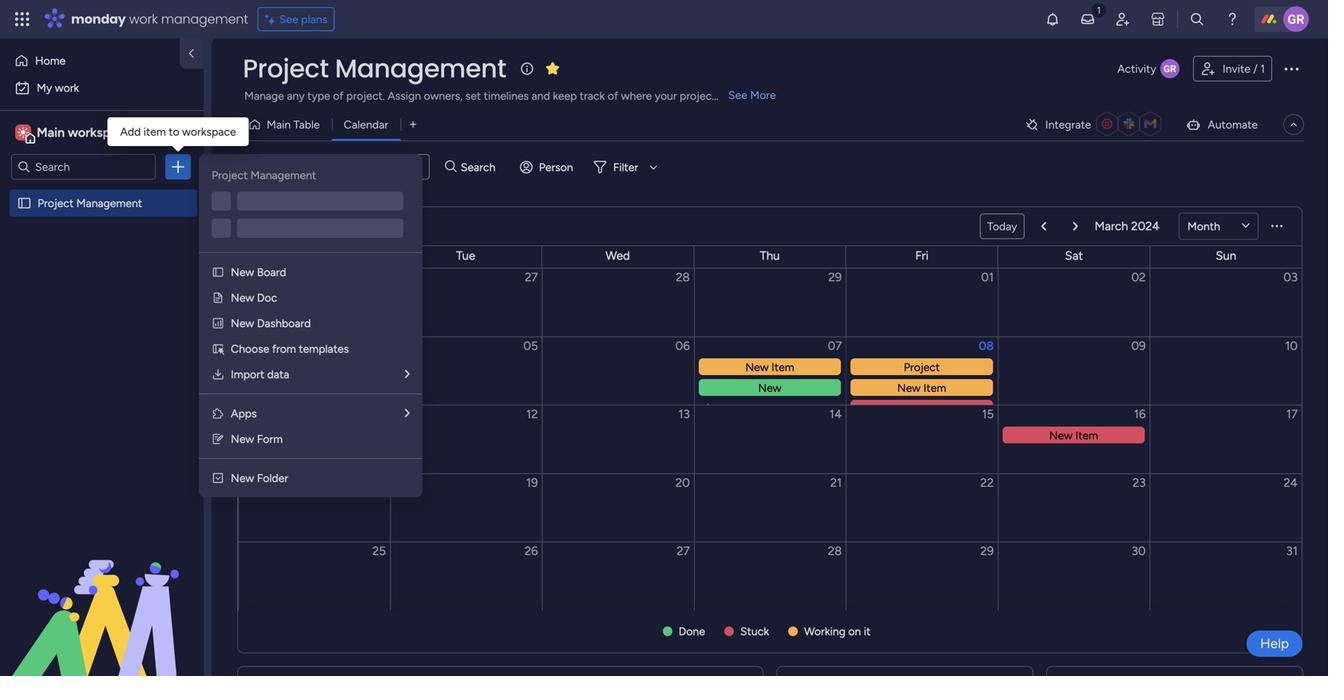 Task type: locate. For each thing, give the bounding box(es) containing it.
main
[[267, 118, 291, 131], [37, 125, 65, 140]]

integrate
[[1046, 118, 1092, 131]]

1 workspace image from the left
[[15, 124, 31, 141]]

0 vertical spatial work
[[129, 10, 158, 28]]

add for add item to workspace
[[120, 125, 141, 139]]

see inside button
[[279, 12, 298, 26]]

0 vertical spatial calendar
[[344, 118, 388, 131]]

management
[[335, 51, 506, 86], [251, 169, 316, 182], [76, 197, 142, 210]]

list arrow image
[[1041, 221, 1046, 231], [1073, 221, 1078, 231], [405, 364, 410, 375]]

work inside option
[[55, 81, 79, 95]]

person
[[539, 160, 573, 174]]

workspace up search in workspace field
[[68, 125, 131, 140]]

widget
[[388, 160, 423, 174]]

main for main table
[[267, 118, 291, 131]]

new portfolio image
[[212, 222, 224, 235]]

add widget
[[365, 160, 423, 174]]

0 vertical spatial see
[[279, 12, 298, 26]]

2 horizontal spatial management
[[335, 51, 506, 86]]

new for new form
[[231, 428, 254, 441]]

management down search in workspace field
[[76, 197, 142, 210]]

main table button
[[242, 112, 332, 137]]

folder
[[257, 467, 288, 480]]

list arrow image right today
[[1041, 221, 1046, 231]]

calendar button
[[332, 112, 400, 137]]

workspace image
[[15, 124, 31, 141], [18, 124, 29, 141]]

of right track
[[608, 89, 618, 103]]

new folder image
[[212, 467, 224, 480]]

lottie animation element
[[0, 515, 204, 677]]

management up new project
[[251, 169, 316, 182]]

monday work management
[[71, 10, 248, 28]]

0 vertical spatial project management
[[243, 51, 506, 86]]

to
[[169, 125, 179, 139]]

add left the "item"
[[120, 125, 141, 139]]

1 horizontal spatial see
[[729, 88, 748, 102]]

new right service icon at top
[[231, 286, 254, 300]]

monday
[[71, 10, 126, 28]]

Search field
[[457, 156, 505, 178]]

main down my
[[37, 125, 65, 140]]

calendar down project. on the top left
[[344, 118, 388, 131]]

1 horizontal spatial calendar
[[344, 118, 388, 131]]

set
[[466, 89, 481, 103]]

workspace right to
[[182, 125, 236, 139]]

main inside button
[[267, 118, 291, 131]]

1 horizontal spatial list arrow image
[[1041, 221, 1046, 231]]

see left plans
[[279, 12, 298, 26]]

project up any
[[243, 51, 329, 86]]

project up portfolio
[[257, 196, 293, 210]]

tue
[[456, 249, 475, 263]]

activity button
[[1111, 56, 1187, 81]]

march 2024
[[1095, 219, 1160, 233]]

0 horizontal spatial workspace
[[68, 125, 131, 140]]

new right form image
[[231, 428, 254, 441]]

import data
[[231, 363, 289, 377]]

2024
[[1131, 219, 1160, 233]]

0 horizontal spatial see
[[279, 12, 298, 26]]

main for main workspace
[[37, 125, 65, 140]]

automate button
[[1179, 112, 1265, 137]]

calendar inside field
[[265, 216, 334, 236]]

new left task
[[248, 160, 272, 174]]

work right my
[[55, 81, 79, 95]]

+4 more link
[[698, 402, 845, 414]]

notifications image
[[1045, 11, 1061, 27]]

project.
[[346, 89, 385, 103]]

form
[[257, 428, 283, 441]]

1 vertical spatial management
[[251, 169, 316, 182]]

new doc
[[231, 286, 277, 300]]

menu
[[199, 154, 423, 493]]

project management down search in workspace field
[[38, 197, 142, 210]]

project inside list box
[[38, 197, 74, 210]]

see left the more
[[729, 88, 748, 102]]

new project
[[231, 196, 293, 210]]

add inside popup button
[[365, 160, 385, 174]]

list arrow image up list arrow image
[[405, 364, 410, 375]]

work
[[129, 10, 158, 28], [55, 81, 79, 95]]

project management up new project
[[212, 169, 316, 182]]

1 vertical spatial work
[[55, 81, 79, 95]]

help button
[[1247, 631, 1303, 657]]

where
[[621, 89, 652, 103]]

your
[[655, 89, 677, 103]]

update feed image
[[1080, 11, 1096, 27]]

my work option
[[10, 75, 194, 101]]

person button
[[514, 154, 583, 180]]

main inside workspace selection element
[[37, 125, 65, 140]]

see plans button
[[258, 7, 335, 31]]

Calendar field
[[261, 216, 338, 237]]

portfolio
[[257, 222, 300, 235]]

calendar
[[344, 118, 388, 131], [265, 216, 334, 236]]

new for new dashboard
[[231, 312, 254, 326]]

apps image
[[212, 403, 224, 415]]

/
[[1254, 62, 1258, 75]]

new for new project
[[231, 196, 254, 210]]

0 horizontal spatial calendar
[[265, 216, 334, 236]]

workspace
[[68, 125, 131, 140], [182, 125, 236, 139]]

new right new dashboard icon
[[231, 312, 254, 326]]

1 horizontal spatial add
[[365, 160, 385, 174]]

project management
[[243, 51, 506, 86], [212, 169, 316, 182], [38, 197, 142, 210]]

stands.
[[719, 89, 754, 103]]

board
[[257, 261, 286, 274]]

project
[[243, 51, 329, 86], [212, 169, 248, 182], [257, 196, 293, 210], [38, 197, 74, 210]]

main left table
[[267, 118, 291, 131]]

list arrow image up sat
[[1073, 221, 1078, 231]]

0 vertical spatial management
[[335, 51, 506, 86]]

0 vertical spatial add
[[120, 125, 141, 139]]

2 vertical spatial project management
[[38, 197, 142, 210]]

table
[[294, 118, 320, 131]]

import data image
[[212, 363, 224, 376]]

1 horizontal spatial main
[[267, 118, 291, 131]]

0 horizontal spatial add
[[120, 125, 141, 139]]

new board image
[[212, 261, 224, 274]]

invite / 1 button
[[1193, 56, 1273, 81]]

2 vertical spatial management
[[76, 197, 142, 210]]

1 horizontal spatial of
[[608, 89, 618, 103]]

item
[[144, 125, 166, 139]]

today
[[987, 220, 1018, 233]]

new task button
[[242, 154, 301, 180]]

new right new portfolio 'icon' in the left of the page
[[231, 222, 254, 235]]

0 horizontal spatial main
[[37, 125, 65, 140]]

project right "public board" icon
[[38, 197, 74, 210]]

1 horizontal spatial work
[[129, 10, 158, 28]]

working
[[804, 625, 846, 639]]

new inside button
[[248, 160, 272, 174]]

new right new folder icon
[[231, 467, 254, 480]]

new
[[248, 160, 272, 174], [231, 196, 254, 210], [231, 222, 254, 235], [231, 261, 254, 274], [231, 286, 254, 300], [231, 312, 254, 326], [231, 428, 254, 441], [231, 467, 254, 480]]

1 vertical spatial add
[[365, 160, 385, 174]]

new for new task
[[248, 160, 272, 174]]

option
[[0, 189, 204, 192]]

of right type
[[333, 89, 344, 103]]

calendar inside button
[[344, 118, 388, 131]]

1 vertical spatial calendar
[[265, 216, 334, 236]]

filter
[[613, 160, 638, 174]]

lottie animation image
[[0, 515, 204, 677]]

1 horizontal spatial workspace
[[182, 125, 236, 139]]

work for monday
[[129, 10, 158, 28]]

show board description image
[[518, 61, 537, 77]]

of
[[333, 89, 344, 103], [608, 89, 618, 103]]

1 workspace from the left
[[68, 125, 131, 140]]

angle down image
[[309, 161, 317, 173]]

new for new portfolio
[[231, 222, 254, 235]]

work right monday
[[129, 10, 158, 28]]

0 horizontal spatial work
[[55, 81, 79, 95]]

new right 'new board' "image"
[[231, 261, 254, 274]]

0 horizontal spatial management
[[76, 197, 142, 210]]

management up assign
[[335, 51, 506, 86]]

timelines
[[484, 89, 529, 103]]

calendar for the calendar field
[[265, 216, 334, 236]]

month
[[1188, 220, 1221, 233]]

monday marketplace image
[[1150, 11, 1166, 27]]

today button
[[980, 214, 1025, 239]]

add left widget
[[365, 160, 385, 174]]

new right new project icon
[[231, 196, 254, 210]]

new project image
[[212, 197, 224, 209]]

home option
[[10, 48, 170, 73]]

menu containing project management
[[199, 154, 423, 493]]

project management inside list box
[[38, 197, 142, 210]]

0 horizontal spatial of
[[333, 89, 344, 103]]

1 vertical spatial see
[[729, 88, 748, 102]]

march
[[1095, 219, 1128, 233]]

calendar up 'mon'
[[265, 216, 334, 236]]

project management up project. on the top left
[[243, 51, 506, 86]]



Task type: describe. For each thing, give the bounding box(es) containing it.
choose from templates
[[231, 338, 349, 351]]

add for add widget
[[365, 160, 385, 174]]

my work link
[[10, 75, 194, 101]]

1
[[1261, 62, 1265, 75]]

it
[[864, 625, 871, 639]]

1 of from the left
[[333, 89, 344, 103]]

task
[[275, 160, 295, 174]]

assign
[[388, 89, 421, 103]]

invite / 1
[[1223, 62, 1265, 75]]

Project Management field
[[239, 51, 510, 86]]

integrate button
[[1018, 108, 1173, 141]]

filter button
[[588, 154, 663, 180]]

1 horizontal spatial management
[[251, 169, 316, 182]]

options image
[[1282, 59, 1301, 78]]

work for my
[[55, 81, 79, 95]]

+4 more
[[698, 402, 737, 414]]

working on it
[[804, 625, 871, 639]]

Search in workspace field
[[34, 158, 133, 176]]

my work
[[37, 81, 79, 95]]

on
[[849, 625, 861, 639]]

see more link
[[727, 87, 778, 103]]

help
[[1261, 636, 1289, 652]]

manage
[[244, 89, 284, 103]]

more
[[750, 88, 776, 102]]

invite
[[1223, 62, 1251, 75]]

automate
[[1208, 118, 1258, 131]]

project
[[680, 89, 716, 103]]

workspace inside button
[[68, 125, 131, 140]]

choose
[[231, 338, 269, 351]]

options image
[[170, 159, 186, 175]]

see for see more
[[729, 88, 748, 102]]

2 horizontal spatial list arrow image
[[1073, 221, 1078, 231]]

public board image
[[17, 196, 32, 211]]

apps
[[231, 402, 257, 416]]

new dashboard image
[[212, 312, 224, 325]]

new for new doc
[[231, 286, 254, 300]]

done
[[679, 625, 705, 639]]

greg robinson image
[[1284, 6, 1309, 32]]

new portfolio
[[231, 222, 300, 235]]

keep
[[553, 89, 577, 103]]

activity
[[1118, 62, 1157, 75]]

v2 search image
[[445, 158, 457, 176]]

management
[[161, 10, 248, 28]]

arrow down image
[[644, 158, 663, 177]]

data
[[267, 363, 289, 377]]

thu
[[760, 249, 780, 263]]

home link
[[10, 48, 170, 73]]

mon
[[302, 249, 326, 263]]

import
[[231, 363, 264, 377]]

new board
[[231, 261, 286, 274]]

add item to workspace
[[120, 125, 236, 139]]

new folder
[[231, 467, 288, 480]]

stuck
[[741, 625, 769, 639]]

project management list box
[[0, 187, 204, 433]]

search everything image
[[1189, 11, 1205, 27]]

new for new folder
[[231, 467, 254, 480]]

main table
[[267, 118, 320, 131]]

more
[[713, 402, 737, 414]]

workspace selection element
[[15, 123, 133, 144]]

and
[[532, 89, 550, 103]]

new dashboard
[[231, 312, 311, 326]]

doc
[[257, 286, 277, 300]]

wed
[[606, 249, 630, 263]]

home
[[35, 54, 66, 68]]

1 image
[[1092, 1, 1106, 19]]

select product image
[[14, 11, 30, 27]]

type
[[307, 89, 330, 103]]

dashboard
[[257, 312, 311, 326]]

choose from templates image
[[212, 338, 224, 351]]

+4
[[698, 402, 711, 414]]

main workspace
[[37, 125, 131, 140]]

management inside project management list box
[[76, 197, 142, 210]]

remove from favorites image
[[545, 60, 561, 76]]

project up new project icon
[[212, 169, 248, 182]]

from
[[272, 338, 296, 351]]

plans
[[301, 12, 328, 26]]

help image
[[1225, 11, 1241, 27]]

service icon image
[[212, 287, 224, 300]]

see plans
[[279, 12, 328, 26]]

sun
[[1216, 249, 1237, 263]]

manage any type of project. assign owners, set timelines and keep track of where your project stands.
[[244, 89, 754, 103]]

my
[[37, 81, 52, 95]]

sat
[[1065, 249, 1083, 263]]

fri
[[916, 249, 929, 263]]

owners,
[[424, 89, 463, 103]]

main workspace button
[[11, 119, 156, 146]]

1 vertical spatial project management
[[212, 169, 316, 182]]

collapse board header image
[[1288, 118, 1300, 131]]

more dots image
[[1272, 221, 1283, 232]]

2 workspace from the left
[[182, 125, 236, 139]]

see more
[[729, 88, 776, 102]]

any
[[287, 89, 305, 103]]

form image
[[212, 428, 224, 441]]

2 workspace image from the left
[[18, 124, 29, 141]]

0 horizontal spatial list arrow image
[[405, 364, 410, 375]]

list arrow image
[[405, 403, 410, 415]]

2 of from the left
[[608, 89, 618, 103]]

track
[[580, 89, 605, 103]]

new for new board
[[231, 261, 254, 274]]

see for see plans
[[279, 12, 298, 26]]

add widget button
[[335, 154, 430, 180]]

calendar for calendar button
[[344, 118, 388, 131]]

templates
[[299, 338, 349, 351]]

add view image
[[410, 119, 416, 130]]

new task
[[248, 160, 295, 174]]

invite members image
[[1115, 11, 1131, 27]]



Task type: vqa. For each thing, say whether or not it's contained in the screenshot.
timeline
no



